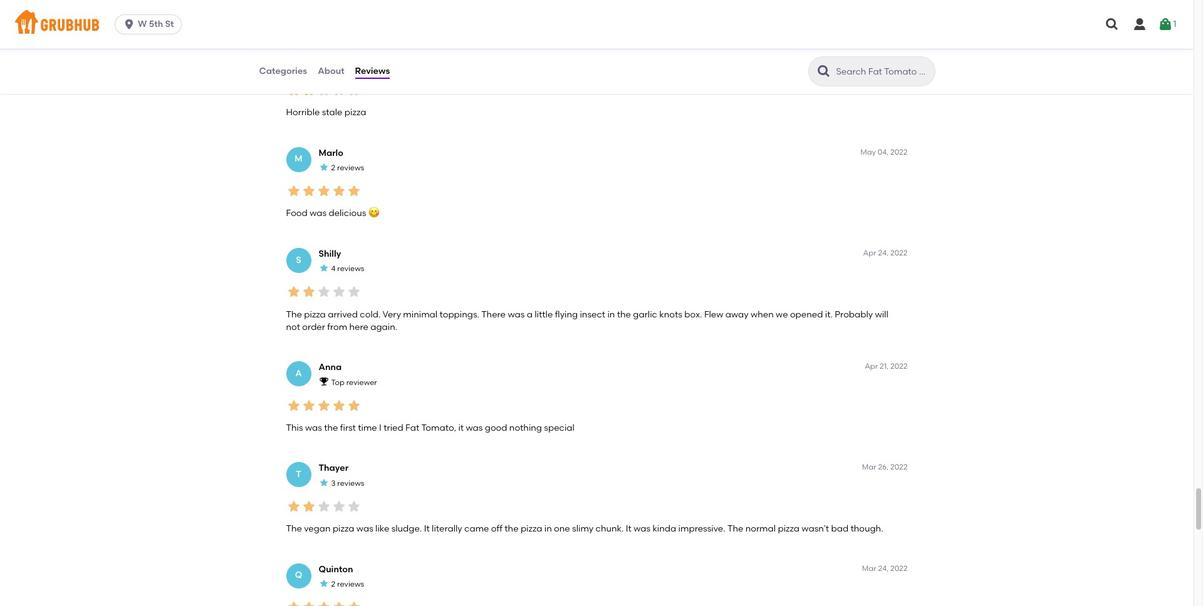 Task type: vqa. For each thing, say whether or not it's contained in the screenshot.


Task type: describe. For each thing, give the bounding box(es) containing it.
the pizza arrived cold. very minimal toppings. there was a little flying insect in the garlic knots box. flew away when we opened it. probably will not order from here again.
[[286, 309, 888, 333]]

21,
[[880, 362, 889, 371]]

kinda
[[653, 524, 676, 535]]

6 2022 from the top
[[891, 564, 908, 573]]

apr for this was the first time i tried fat tomato, it was good nothing special
[[865, 362, 878, 371]]

Search Fat Tomato Pizza search field
[[835, 66, 931, 78]]

this
[[286, 423, 303, 434]]

apr 21, 2022
[[865, 362, 908, 371]]

svg image inside 1 button
[[1158, 17, 1173, 32]]

horrible stale pizza
[[286, 107, 366, 118]]

sludge.
[[391, 524, 422, 535]]

top for evelyn
[[331, 63, 345, 71]]

2022 for food was delicious 😋
[[891, 148, 908, 156]]

reviewer for evelyn
[[346, 63, 377, 71]]

garlic
[[633, 309, 657, 320]]

pizza left wasn't in the right bottom of the page
[[778, 524, 800, 535]]

2 reviews for quinton
[[331, 580, 364, 589]]

food
[[286, 208, 308, 219]]

flew
[[704, 309, 723, 320]]

off
[[491, 524, 503, 535]]

3 reviews
[[331, 479, 364, 488]]

04,
[[878, 148, 889, 156]]

first
[[340, 423, 356, 434]]

time
[[358, 423, 377, 434]]

😋
[[368, 208, 380, 219]]

14,
[[880, 47, 889, 55]]

w 5th st
[[138, 19, 174, 29]]

good
[[485, 423, 507, 434]]

24, for shilly
[[878, 249, 889, 257]]

26,
[[878, 463, 889, 472]]

order
[[302, 322, 325, 333]]

the vegan pizza was like sludge. it literally came off the pizza in one slimy chunk. it was kinda impressive. the normal pizza wasn't bad though.
[[286, 524, 883, 535]]

we
[[776, 309, 788, 320]]

came
[[464, 524, 489, 535]]

there
[[481, 309, 506, 320]]

chunk.
[[596, 524, 624, 535]]

2022 for horrible stale pizza
[[891, 47, 908, 55]]

was right this at the bottom left
[[305, 423, 322, 434]]

anna
[[319, 362, 342, 373]]

horrible
[[286, 107, 320, 118]]

apr 24, 2022
[[863, 249, 908, 257]]

will
[[875, 309, 888, 320]]

literally
[[432, 524, 462, 535]]

cold.
[[360, 309, 381, 320]]

like
[[375, 524, 389, 535]]

pizza right stale
[[345, 107, 366, 118]]

st
[[165, 19, 174, 29]]

2022 for the pizza arrived cold. very minimal toppings. there was a little flying insect in the garlic knots box. flew away when we opened it. probably will not order from here again.
[[891, 249, 908, 257]]

pizza right vegan
[[333, 524, 354, 535]]

impressive.
[[678, 524, 726, 535]]

again.
[[371, 322, 397, 333]]

it.
[[825, 309, 833, 320]]

insect
[[580, 309, 605, 320]]

the for the pizza arrived cold. very minimal toppings. there was a little flying insect in the garlic knots box. flew away when we opened it. probably will not order from here again.
[[286, 309, 302, 320]]

reviews for marlo
[[337, 164, 364, 172]]

marlo
[[319, 148, 343, 158]]

categories button
[[259, 49, 308, 94]]

pizza inside the pizza arrived cold. very minimal toppings. there was a little flying insect in the garlic knots box. flew away when we opened it. probably will not order from here again.
[[304, 309, 326, 320]]

reviews
[[355, 66, 390, 76]]

reviews for quinton
[[337, 580, 364, 589]]

mar 24, 2022
[[862, 564, 908, 573]]

1 button
[[1158, 13, 1177, 36]]

one
[[554, 524, 570, 535]]

opened
[[790, 309, 823, 320]]

may for food was delicious 😋
[[861, 148, 876, 156]]

thayer
[[319, 463, 348, 474]]

knots
[[659, 309, 682, 320]]

from
[[327, 322, 347, 333]]

2022 for the vegan pizza was like sludge. it literally came off the pizza in one slimy chunk. it was kinda impressive. the normal pizza wasn't bad though.
[[891, 463, 908, 472]]

here
[[349, 322, 368, 333]]

little
[[535, 309, 553, 320]]

1 it from the left
[[424, 524, 430, 535]]

reviews button
[[354, 49, 391, 94]]

e
[[296, 53, 301, 63]]

the left the normal
[[728, 524, 743, 535]]

flying
[[555, 309, 578, 320]]

categories
[[259, 66, 307, 76]]

though.
[[851, 524, 883, 535]]

1 horizontal spatial the
[[505, 524, 519, 535]]

reviews for shilly
[[337, 265, 364, 273]]

special
[[544, 423, 575, 434]]

i
[[379, 423, 382, 434]]

top reviewer for evelyn
[[331, 63, 377, 71]]

a
[[527, 309, 533, 320]]

bad
[[831, 524, 849, 535]]

when
[[751, 309, 774, 320]]

arrived
[[328, 309, 358, 320]]

probably
[[835, 309, 873, 320]]

may for horrible stale pizza
[[863, 47, 878, 55]]

about
[[318, 66, 344, 76]]

shilly
[[319, 249, 341, 259]]

w 5th st button
[[115, 14, 187, 34]]

2 for quinton
[[331, 580, 335, 589]]

was left kinda
[[634, 524, 651, 535]]

1 vertical spatial the
[[324, 423, 338, 434]]



Task type: locate. For each thing, give the bounding box(es) containing it.
about button
[[317, 49, 345, 94]]

1
[[1173, 19, 1177, 29]]

0 vertical spatial reviewer
[[346, 63, 377, 71]]

very
[[383, 309, 401, 320]]

2 2 reviews from the top
[[331, 580, 364, 589]]

1 mar from the top
[[862, 463, 876, 472]]

delicious
[[329, 208, 366, 219]]

3 reviews from the top
[[337, 479, 364, 488]]

apr
[[863, 249, 876, 257], [865, 362, 878, 371]]

top reviewer down evelyn
[[331, 63, 377, 71]]

top down evelyn
[[331, 63, 345, 71]]

apr for the pizza arrived cold. very minimal toppings. there was a little flying insect in the garlic knots box. flew away when we opened it. probably will not order from here again.
[[863, 249, 876, 257]]

2 mar from the top
[[862, 564, 876, 573]]

was left a
[[508, 309, 525, 320]]

0 horizontal spatial it
[[424, 524, 430, 535]]

2 vertical spatial the
[[505, 524, 519, 535]]

4 reviews
[[331, 265, 364, 273]]

may left 14,
[[863, 47, 878, 55]]

nothing
[[509, 423, 542, 434]]

1 2 from the top
[[331, 164, 335, 172]]

the up not
[[286, 309, 302, 320]]

0 vertical spatial apr
[[863, 249, 876, 257]]

1 reviews from the top
[[337, 164, 364, 172]]

2 top from the top
[[331, 378, 345, 387]]

in left one at the left
[[544, 524, 552, 535]]

2 2022 from the top
[[891, 148, 908, 156]]

top for anna
[[331, 378, 345, 387]]

mar
[[862, 463, 876, 472], [862, 564, 876, 573]]

the left first
[[324, 423, 338, 434]]

0 vertical spatial trophy icon image
[[319, 61, 329, 71]]

the left vegan
[[286, 524, 302, 535]]

may 14, 2022
[[863, 47, 908, 55]]

the left garlic
[[617, 309, 631, 320]]

t
[[296, 470, 301, 480]]

pizza
[[345, 107, 366, 118], [304, 309, 326, 320], [333, 524, 354, 535], [521, 524, 542, 535], [778, 524, 800, 535]]

1 top from the top
[[331, 63, 345, 71]]

top
[[331, 63, 345, 71], [331, 378, 345, 387]]

svg image inside w 5th st button
[[123, 18, 135, 31]]

1 vertical spatial top reviewer
[[331, 378, 377, 387]]

0 horizontal spatial in
[[544, 524, 552, 535]]

the
[[617, 309, 631, 320], [324, 423, 338, 434], [505, 524, 519, 535]]

reviews
[[337, 164, 364, 172], [337, 265, 364, 273], [337, 479, 364, 488], [337, 580, 364, 589]]

0 vertical spatial the
[[617, 309, 631, 320]]

fat
[[406, 423, 419, 434]]

1 2 reviews from the top
[[331, 164, 364, 172]]

s
[[296, 255, 301, 265]]

reviewer up time
[[346, 378, 377, 387]]

mar left 26,
[[862, 463, 876, 472]]

mar down though.
[[862, 564, 876, 573]]

1 vertical spatial 2 reviews
[[331, 580, 364, 589]]

was left like
[[356, 524, 373, 535]]

trophy icon image for evelyn
[[319, 61, 329, 71]]

was
[[310, 208, 327, 219], [508, 309, 525, 320], [305, 423, 322, 434], [466, 423, 483, 434], [356, 524, 373, 535], [634, 524, 651, 535]]

3
[[331, 479, 336, 488]]

reviewer
[[346, 63, 377, 71], [346, 378, 377, 387]]

trophy icon image
[[319, 61, 329, 71], [319, 377, 329, 387]]

it
[[458, 423, 464, 434]]

normal
[[746, 524, 776, 535]]

a
[[295, 368, 302, 379]]

24,
[[878, 249, 889, 257], [878, 564, 889, 573]]

minimal
[[403, 309, 438, 320]]

slimy
[[572, 524, 594, 535]]

svg image
[[1105, 17, 1120, 32], [1132, 17, 1147, 32], [1158, 17, 1173, 32], [123, 18, 135, 31]]

mar for quinton
[[862, 564, 876, 573]]

2 24, from the top
[[878, 564, 889, 573]]

was inside the pizza arrived cold. very minimal toppings. there was a little flying insect in the garlic knots box. flew away when we opened it. probably will not order from here again.
[[508, 309, 525, 320]]

2 reviewer from the top
[[346, 378, 377, 387]]

reviewer for anna
[[346, 378, 377, 387]]

mar for thayer
[[862, 463, 876, 472]]

1 vertical spatial apr
[[865, 362, 878, 371]]

tomato,
[[421, 423, 456, 434]]

the right off
[[505, 524, 519, 535]]

1 vertical spatial in
[[544, 524, 552, 535]]

2 2 from the top
[[331, 580, 335, 589]]

in
[[608, 309, 615, 320], [544, 524, 552, 535]]

1 reviewer from the top
[[346, 63, 377, 71]]

reviews for thayer
[[337, 479, 364, 488]]

w
[[138, 19, 147, 29]]

2022 for this was the first time i tried fat tomato, it was good nothing special
[[891, 362, 908, 371]]

top down anna
[[331, 378, 345, 387]]

reviews right 3
[[337, 479, 364, 488]]

mar 26, 2022
[[862, 463, 908, 472]]

2 down the marlo
[[331, 164, 335, 172]]

2 reviews
[[331, 164, 364, 172], [331, 580, 364, 589]]

2 top reviewer from the top
[[331, 378, 377, 387]]

vegan
[[304, 524, 331, 535]]

pizza left one at the left
[[521, 524, 542, 535]]

2 reviews for marlo
[[331, 164, 364, 172]]

top reviewer for anna
[[331, 378, 377, 387]]

m
[[295, 154, 303, 164]]

box.
[[684, 309, 702, 320]]

0 vertical spatial may
[[863, 47, 878, 55]]

stale
[[322, 107, 342, 118]]

reviews down the marlo
[[337, 164, 364, 172]]

0 horizontal spatial the
[[324, 423, 338, 434]]

1 vertical spatial reviewer
[[346, 378, 377, 387]]

evelyn
[[319, 47, 346, 57]]

pizza up "order"
[[304, 309, 326, 320]]

1 24, from the top
[[878, 249, 889, 257]]

0 vertical spatial 2
[[331, 164, 335, 172]]

5th
[[149, 19, 163, 29]]

trophy icon image for anna
[[319, 377, 329, 387]]

away
[[726, 309, 749, 320]]

2 it from the left
[[626, 524, 632, 535]]

this was the first time i tried fat tomato, it was good nothing special
[[286, 423, 575, 434]]

1 trophy icon image from the top
[[319, 61, 329, 71]]

quinton
[[319, 564, 353, 575]]

food was delicious 😋
[[286, 208, 380, 219]]

2 reviews down the marlo
[[331, 164, 364, 172]]

the
[[286, 309, 302, 320], [286, 524, 302, 535], [728, 524, 743, 535]]

trophy icon image down evelyn
[[319, 61, 329, 71]]

0 vertical spatial top
[[331, 63, 345, 71]]

it right chunk.
[[626, 524, 632, 535]]

1 vertical spatial top
[[331, 378, 345, 387]]

tried
[[384, 423, 403, 434]]

0 vertical spatial mar
[[862, 463, 876, 472]]

it right sludge.
[[424, 524, 430, 535]]

search icon image
[[816, 64, 831, 79]]

4 2022 from the top
[[891, 362, 908, 371]]

the inside the pizza arrived cold. very minimal toppings. there was a little flying insect in the garlic knots box. flew away when we opened it. probably will not order from here again.
[[617, 309, 631, 320]]

24, for quinton
[[878, 564, 889, 573]]

0 vertical spatial top reviewer
[[331, 63, 377, 71]]

2 trophy icon image from the top
[[319, 377, 329, 387]]

toppings.
[[440, 309, 479, 320]]

star icon image
[[286, 83, 301, 98], [301, 83, 316, 98], [316, 83, 331, 98], [331, 83, 346, 98], [346, 83, 361, 98], [319, 162, 329, 172], [286, 184, 301, 199], [301, 184, 316, 199], [316, 184, 331, 199], [331, 184, 346, 199], [346, 184, 361, 199], [319, 263, 329, 273], [286, 285, 301, 300], [301, 285, 316, 300], [316, 285, 331, 300], [331, 285, 346, 300], [346, 285, 361, 300], [286, 398, 301, 413], [301, 398, 316, 413], [316, 398, 331, 413], [331, 398, 346, 413], [346, 398, 361, 413], [319, 478, 329, 488], [286, 499, 301, 514], [301, 499, 316, 514], [316, 499, 331, 514], [331, 499, 346, 514], [346, 499, 361, 514], [319, 579, 329, 589], [286, 600, 301, 607], [301, 600, 316, 607], [316, 600, 331, 607], [331, 600, 346, 607], [346, 600, 361, 607]]

1 horizontal spatial in
[[608, 309, 615, 320]]

it
[[424, 524, 430, 535], [626, 524, 632, 535]]

may left 04, on the right of page
[[861, 148, 876, 156]]

reviewer right "about"
[[346, 63, 377, 71]]

1 vertical spatial may
[[861, 148, 876, 156]]

24, down though.
[[878, 564, 889, 573]]

main navigation navigation
[[0, 0, 1194, 49]]

the inside the pizza arrived cold. very minimal toppings. there was a little flying insect in the garlic knots box. flew away when we opened it. probably will not order from here again.
[[286, 309, 302, 320]]

1 vertical spatial mar
[[862, 564, 876, 573]]

0 vertical spatial in
[[608, 309, 615, 320]]

1 vertical spatial 2
[[331, 580, 335, 589]]

0 vertical spatial 2 reviews
[[331, 164, 364, 172]]

may 04, 2022
[[861, 148, 908, 156]]

2 horizontal spatial the
[[617, 309, 631, 320]]

top reviewer down anna
[[331, 378, 377, 387]]

q
[[295, 571, 302, 581]]

reviews down quinton
[[337, 580, 364, 589]]

1 top reviewer from the top
[[331, 63, 377, 71]]

in right insect
[[608, 309, 615, 320]]

in inside the pizza arrived cold. very minimal toppings. there was a little flying insect in the garlic knots box. flew away when we opened it. probably will not order from here again.
[[608, 309, 615, 320]]

2 reviews from the top
[[337, 265, 364, 273]]

4
[[331, 265, 336, 273]]

4 reviews from the top
[[337, 580, 364, 589]]

1 horizontal spatial it
[[626, 524, 632, 535]]

2 reviews down quinton
[[331, 580, 364, 589]]

may
[[863, 47, 878, 55], [861, 148, 876, 156]]

3 2022 from the top
[[891, 249, 908, 257]]

2 for marlo
[[331, 164, 335, 172]]

the for the vegan pizza was like sludge. it literally came off the pizza in one slimy chunk. it was kinda impressive. the normal pizza wasn't bad though.
[[286, 524, 302, 535]]

5 2022 from the top
[[891, 463, 908, 472]]

reviews right 4 at left top
[[337, 265, 364, 273]]

0 vertical spatial 24,
[[878, 249, 889, 257]]

1 vertical spatial trophy icon image
[[319, 377, 329, 387]]

1 2022 from the top
[[891, 47, 908, 55]]

2 down quinton
[[331, 580, 335, 589]]

was right food
[[310, 208, 327, 219]]

not
[[286, 322, 300, 333]]

1 vertical spatial 24,
[[878, 564, 889, 573]]

wasn't
[[802, 524, 829, 535]]

was right it
[[466, 423, 483, 434]]

24, up will
[[878, 249, 889, 257]]

trophy icon image down anna
[[319, 377, 329, 387]]



